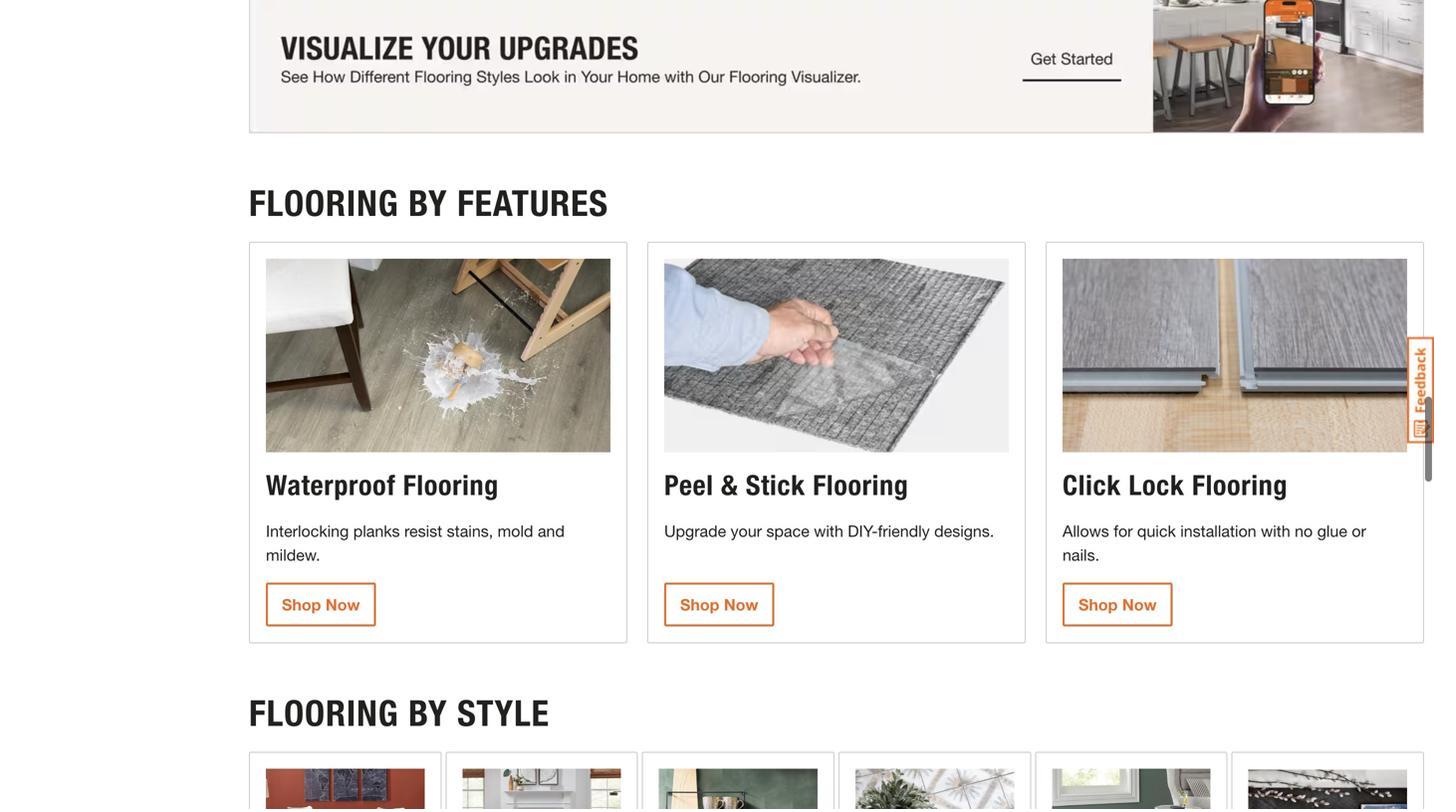 Task type: locate. For each thing, give the bounding box(es) containing it.
image for natural oasis image
[[462, 769, 621, 810]]

3 now from the left
[[1122, 596, 1157, 615]]

image for shop all flooring styles image
[[1249, 769, 1407, 810]]

0 horizontal spatial shop
[[282, 596, 321, 615]]

stains,
[[447, 522, 493, 541]]

2 shop from the left
[[680, 596, 720, 615]]

shop now for waterproof
[[282, 596, 360, 615]]

with left diy-
[[814, 522, 844, 541]]

shop for waterproof
[[282, 596, 321, 615]]

2 shop now from the left
[[680, 596, 759, 615]]

0 vertical spatial by
[[408, 182, 448, 225]]

1 horizontal spatial with
[[1261, 522, 1291, 541]]

shop now link
[[266, 583, 376, 627], [664, 583, 774, 627], [1063, 583, 1173, 627]]

glue
[[1317, 522, 1348, 541]]

&
[[721, 469, 739, 503]]

waterproof
[[266, 469, 396, 503]]

your
[[731, 522, 762, 541]]

3 shop from the left
[[1079, 596, 1118, 615]]

with left the no
[[1261, 522, 1291, 541]]

shop now link down nails.
[[1063, 583, 1173, 627]]

1 horizontal spatial shop now link
[[664, 583, 774, 627]]

now down for
[[1122, 596, 1157, 615]]

0 horizontal spatial now
[[326, 596, 360, 615]]

3 shop now from the left
[[1079, 596, 1157, 615]]

image for tactility image
[[1052, 769, 1211, 810]]

1 by from the top
[[408, 182, 448, 225]]

resist
[[404, 522, 442, 541]]

shop down mildew.
[[282, 596, 321, 615]]

image for pattern play image
[[856, 769, 1014, 810]]

image for return to tradition image
[[266, 769, 425, 810]]

now down the planks
[[326, 596, 360, 615]]

0 horizontal spatial shop now link
[[266, 583, 376, 627]]

features
[[457, 182, 609, 225]]

shop down nails.
[[1079, 596, 1118, 615]]

lock
[[1129, 469, 1185, 503]]

2 horizontal spatial now
[[1122, 596, 1157, 615]]

banner image
[[249, 0, 1424, 133]]

peel
[[664, 469, 714, 503]]

1 shop now link from the left
[[266, 583, 376, 627]]

allows for quick installation with no glue or nails.
[[1063, 522, 1366, 565]]

waterproof flooring
[[266, 469, 499, 503]]

shop now for click
[[1079, 596, 1157, 615]]

allows
[[1063, 522, 1109, 541]]

shop down upgrade
[[680, 596, 720, 615]]

1 shop now from the left
[[282, 596, 360, 615]]

flooring
[[249, 182, 399, 225], [403, 469, 499, 503], [813, 469, 909, 503], [1192, 469, 1288, 503], [249, 692, 399, 736]]

2 now from the left
[[724, 596, 759, 615]]

1 horizontal spatial shop
[[680, 596, 720, 615]]

image for verdant green image
[[659, 769, 818, 810]]

no
[[1295, 522, 1313, 541]]

3 shop now link from the left
[[1063, 583, 1173, 627]]

by
[[408, 182, 448, 225], [408, 692, 448, 736]]

shop now link for click
[[1063, 583, 1173, 627]]

image for     click lock flooring image
[[1063, 259, 1407, 453]]

flooring by features
[[249, 182, 609, 225]]

1 horizontal spatial now
[[724, 596, 759, 615]]

shop now link down mildew.
[[266, 583, 376, 627]]

2 by from the top
[[408, 692, 448, 736]]

click
[[1063, 469, 1122, 503]]

shop now down nails.
[[1079, 596, 1157, 615]]

flooring by style
[[249, 692, 550, 736]]

shop now for peel
[[680, 596, 759, 615]]

shop now link down upgrade
[[664, 583, 774, 627]]

1 shop from the left
[[282, 596, 321, 615]]

2 with from the left
[[1261, 522, 1291, 541]]

0 horizontal spatial shop now
[[282, 596, 360, 615]]

and
[[538, 522, 565, 541]]

2 horizontal spatial shop now link
[[1063, 583, 1173, 627]]

2 horizontal spatial shop
[[1079, 596, 1118, 615]]

shop now link for peel
[[664, 583, 774, 627]]

2 shop now link from the left
[[664, 583, 774, 627]]

now
[[326, 596, 360, 615], [724, 596, 759, 615], [1122, 596, 1157, 615]]

with
[[814, 522, 844, 541], [1261, 522, 1291, 541]]

by for features
[[408, 182, 448, 225]]

1 now from the left
[[326, 596, 360, 615]]

shop
[[282, 596, 321, 615], [680, 596, 720, 615], [1079, 596, 1118, 615]]

0 horizontal spatial with
[[814, 522, 844, 541]]

shop now
[[282, 596, 360, 615], [680, 596, 759, 615], [1079, 596, 1157, 615]]

click lock flooring
[[1063, 469, 1288, 503]]

shop now down upgrade
[[680, 596, 759, 615]]

1 horizontal spatial shop now
[[680, 596, 759, 615]]

planks
[[353, 522, 400, 541]]

shop now down mildew.
[[282, 596, 360, 615]]

now down your
[[724, 596, 759, 615]]

2 horizontal spatial shop now
[[1079, 596, 1157, 615]]

1 vertical spatial by
[[408, 692, 448, 736]]



Task type: describe. For each thing, give the bounding box(es) containing it.
feedback link image
[[1407, 337, 1434, 444]]

shop for peel
[[680, 596, 720, 615]]

space
[[766, 522, 810, 541]]

now for &
[[724, 596, 759, 615]]

diy-
[[848, 522, 878, 541]]

image for     peel & stick flooring image
[[664, 259, 1009, 453]]

image for waterproof flooring image
[[266, 259, 611, 453]]

installation
[[1181, 522, 1257, 541]]

designs.
[[934, 522, 994, 541]]

quick
[[1137, 522, 1176, 541]]

1 with from the left
[[814, 522, 844, 541]]

stick
[[746, 469, 806, 503]]

style
[[457, 692, 550, 736]]

upgrade
[[664, 522, 726, 541]]

friendly
[[878, 522, 930, 541]]

interlocking
[[266, 522, 349, 541]]

by for style
[[408, 692, 448, 736]]

now for lock
[[1122, 596, 1157, 615]]

mildew.
[[266, 546, 320, 565]]

for
[[1114, 522, 1133, 541]]

mold
[[498, 522, 533, 541]]

or
[[1352, 522, 1366, 541]]

peel & stick flooring
[[664, 469, 909, 503]]

upgrade your space with diy-friendly designs.
[[664, 522, 994, 541]]

shop now link for waterproof
[[266, 583, 376, 627]]

nails.
[[1063, 546, 1100, 565]]

shop for click
[[1079, 596, 1118, 615]]

now for flooring
[[326, 596, 360, 615]]

interlocking planks resist stains, mold and mildew.
[[266, 522, 565, 565]]

with inside allows for quick installation with no glue or nails.
[[1261, 522, 1291, 541]]



Task type: vqa. For each thing, say whether or not it's contained in the screenshot.
2nd can from the right
no



